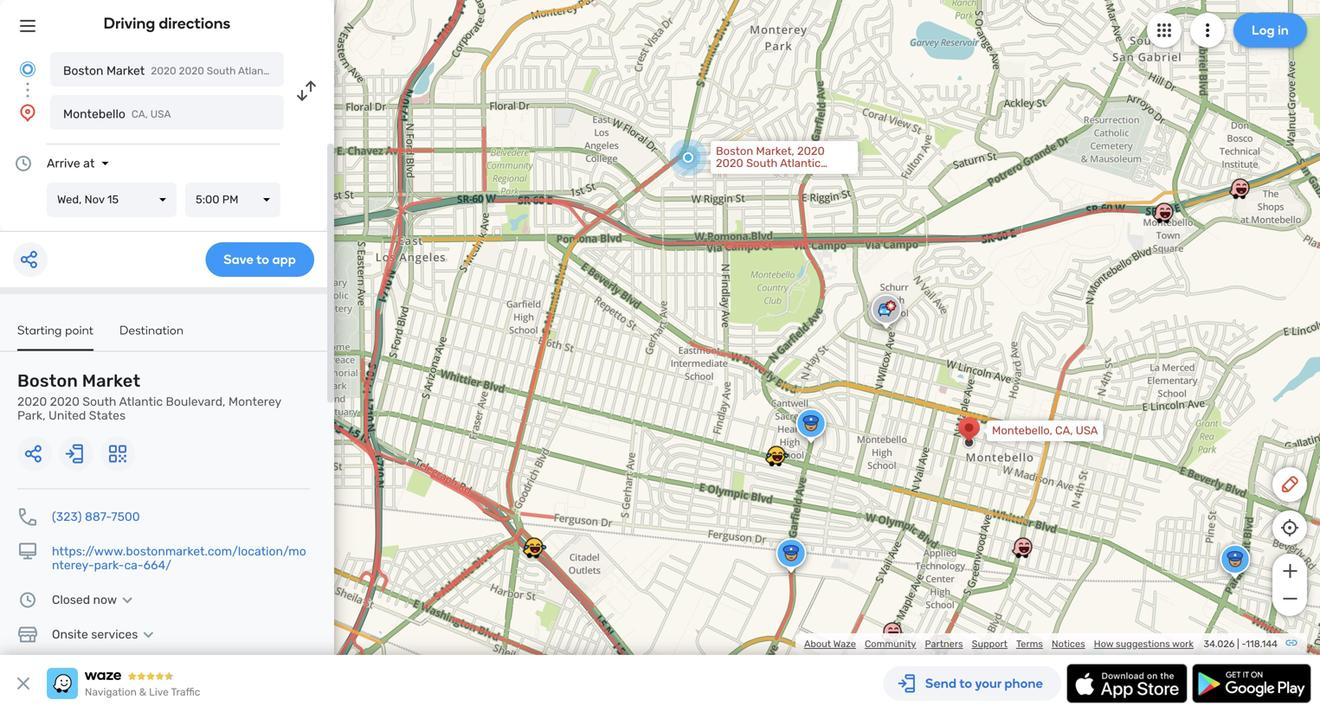 Task type: describe. For each thing, give the bounding box(es) containing it.
suggestions
[[1116, 639, 1170, 650]]

notices
[[1052, 639, 1086, 650]]

https://www.bostonmarket.com/location/mo
[[52, 545, 306, 559]]

zoom in image
[[1279, 561, 1301, 582]]

boston market
[[63, 64, 145, 78]]

partners
[[925, 639, 963, 650]]

5:00
[[196, 193, 220, 207]]

https://www.bostonmarket.com/location/mo nterey-park-ca-664/
[[52, 545, 306, 573]]

starting point button
[[17, 323, 94, 351]]

https://www.bostonmarket.com/location/mo nterey-park-ca-664/ link
[[52, 545, 306, 573]]

about waze link
[[804, 639, 856, 650]]

boston for boston market 2020 2020 south atlantic boulevard, monterey park, united states
[[17, 371, 78, 391]]

waze
[[834, 639, 856, 650]]

montebello,
[[992, 424, 1053, 438]]

montebello, ca, usa
[[992, 424, 1098, 438]]

wed, nov 15 list box
[[47, 183, 177, 217]]

&
[[139, 687, 146, 699]]

montebello ca, usa
[[63, 107, 171, 121]]

boulevard,
[[166, 395, 226, 409]]

34.026
[[1204, 639, 1235, 650]]

|
[[1237, 639, 1240, 650]]

ca, for montebello,
[[1056, 424, 1073, 438]]

how
[[1094, 639, 1114, 650]]

now
[[93, 593, 117, 607]]

x image
[[13, 674, 34, 694]]

community
[[865, 639, 917, 650]]

navigation & live traffic
[[85, 687, 200, 699]]

community link
[[865, 639, 917, 650]]

montebello
[[63, 107, 125, 121]]

services
[[91, 628, 138, 642]]

usa for montebello,
[[1076, 424, 1098, 438]]

5:00 pm
[[196, 193, 238, 207]]

starting
[[17, 323, 62, 338]]

location image
[[17, 102, 38, 123]]

(323) 887-7500 link
[[52, 510, 140, 524]]

wed,
[[57, 193, 82, 207]]

at
[[83, 156, 95, 171]]

support link
[[972, 639, 1008, 650]]

closed now button
[[52, 593, 138, 607]]

1 vertical spatial clock image
[[17, 590, 38, 611]]

directions
[[159, 14, 231, 32]]

traffic
[[171, 687, 200, 699]]

15
[[107, 193, 119, 207]]

call image
[[17, 507, 38, 528]]

1 2020 from the left
[[17, 395, 47, 409]]

market for boston market
[[106, 64, 145, 78]]

south
[[83, 395, 116, 409]]

wed, nov 15
[[57, 193, 119, 207]]

887-
[[85, 510, 111, 524]]

usa for montebello
[[150, 108, 171, 120]]

boston market button
[[50, 52, 284, 87]]

driving directions
[[104, 14, 231, 32]]

34.026 | -118.144
[[1204, 639, 1278, 650]]

driving
[[104, 14, 155, 32]]

how suggestions work link
[[1094, 639, 1194, 650]]

zoom out image
[[1279, 589, 1301, 610]]



Task type: vqa. For each thing, say whether or not it's contained in the screenshot.
the middle Tour
no



Task type: locate. For each thing, give the bounding box(es) containing it.
link image
[[1285, 636, 1299, 650]]

0 vertical spatial boston
[[63, 64, 103, 78]]

chevron down image for now
[[117, 594, 138, 607]]

park,
[[17, 409, 46, 423]]

1 horizontal spatial usa
[[1076, 424, 1098, 438]]

2020 left 'south'
[[50, 395, 80, 409]]

states
[[89, 409, 126, 423]]

664/
[[143, 558, 171, 573]]

118.144
[[1246, 639, 1278, 650]]

usa inside montebello ca, usa
[[150, 108, 171, 120]]

0 vertical spatial clock image
[[13, 153, 34, 174]]

0 vertical spatial usa
[[150, 108, 171, 120]]

ca, inside montebello ca, usa
[[132, 108, 148, 120]]

ca,
[[132, 108, 148, 120], [1056, 424, 1073, 438]]

usa right montebello,
[[1076, 424, 1098, 438]]

usa
[[150, 108, 171, 120], [1076, 424, 1098, 438]]

chevron down image down ca-
[[117, 594, 138, 607]]

partners link
[[925, 639, 963, 650]]

work
[[1173, 639, 1194, 650]]

(323)
[[52, 510, 82, 524]]

terms
[[1017, 639, 1043, 650]]

nterey-
[[52, 558, 94, 573]]

chevron down image
[[117, 594, 138, 607], [138, 628, 159, 642]]

1 horizontal spatial ca,
[[1056, 424, 1073, 438]]

ca, right montebello
[[132, 108, 148, 120]]

0 vertical spatial chevron down image
[[117, 594, 138, 607]]

point
[[65, 323, 94, 338]]

support
[[972, 639, 1008, 650]]

onsite
[[52, 628, 88, 642]]

0 horizontal spatial 2020
[[17, 395, 47, 409]]

boston inside boston market 2020 2020 south atlantic boulevard, monterey park, united states
[[17, 371, 78, 391]]

ca, right montebello,
[[1056, 424, 1073, 438]]

store image
[[17, 625, 38, 646]]

terms link
[[1017, 639, 1043, 650]]

market for boston market 2020 2020 south atlantic boulevard, monterey park, united states
[[82, 371, 140, 391]]

clock image left arrive
[[13, 153, 34, 174]]

about
[[804, 639, 831, 650]]

live
[[149, 687, 169, 699]]

atlantic
[[119, 395, 163, 409]]

arrive
[[47, 156, 80, 171]]

0 horizontal spatial usa
[[150, 108, 171, 120]]

market up montebello ca, usa
[[106, 64, 145, 78]]

notices link
[[1052, 639, 1086, 650]]

monterey
[[229, 395, 281, 409]]

united
[[49, 409, 86, 423]]

chevron down image inside onsite services button
[[138, 628, 159, 642]]

1 vertical spatial market
[[82, 371, 140, 391]]

(323) 887-7500
[[52, 510, 140, 524]]

boston inside button
[[63, 64, 103, 78]]

0 vertical spatial ca,
[[132, 108, 148, 120]]

about waze community partners support terms notices how suggestions work
[[804, 639, 1194, 650]]

chevron down image for services
[[138, 628, 159, 642]]

boston up montebello
[[63, 64, 103, 78]]

ca-
[[124, 558, 143, 573]]

1 vertical spatial ca,
[[1056, 424, 1073, 438]]

market up 'south'
[[82, 371, 140, 391]]

1 vertical spatial chevron down image
[[138, 628, 159, 642]]

closed now
[[52, 593, 117, 607]]

clock image up store image
[[17, 590, 38, 611]]

boston for boston market
[[63, 64, 103, 78]]

0 horizontal spatial ca,
[[132, 108, 148, 120]]

market inside button
[[106, 64, 145, 78]]

boston
[[63, 64, 103, 78], [17, 371, 78, 391]]

5:00 pm list box
[[185, 183, 281, 217]]

onsite services button
[[52, 628, 159, 642]]

2020 left united
[[17, 395, 47, 409]]

market
[[106, 64, 145, 78], [82, 371, 140, 391]]

usa down boston market button
[[150, 108, 171, 120]]

nov
[[84, 193, 105, 207]]

7500
[[111, 510, 140, 524]]

clock image
[[13, 153, 34, 174], [17, 590, 38, 611]]

boston market 2020 2020 south atlantic boulevard, monterey park, united states
[[17, 371, 281, 423]]

closed
[[52, 593, 90, 607]]

1 horizontal spatial 2020
[[50, 395, 80, 409]]

arrive at
[[47, 156, 95, 171]]

boston up park,
[[17, 371, 78, 391]]

pm
[[222, 193, 238, 207]]

1 vertical spatial usa
[[1076, 424, 1098, 438]]

starting point
[[17, 323, 94, 338]]

destination
[[120, 323, 184, 338]]

chevron down image up &
[[138, 628, 159, 642]]

2 2020 from the left
[[50, 395, 80, 409]]

onsite services
[[52, 628, 138, 642]]

navigation
[[85, 687, 137, 699]]

2020
[[17, 395, 47, 409], [50, 395, 80, 409]]

destination button
[[120, 323, 184, 349]]

chevron down image inside closed now button
[[117, 594, 138, 607]]

0 vertical spatial market
[[106, 64, 145, 78]]

-
[[1242, 639, 1246, 650]]

computer image
[[17, 542, 38, 562]]

park-
[[94, 558, 124, 573]]

market inside boston market 2020 2020 south atlantic boulevard, monterey park, united states
[[82, 371, 140, 391]]

ca, for montebello
[[132, 108, 148, 120]]

1 vertical spatial boston
[[17, 371, 78, 391]]

current location image
[[17, 59, 38, 80]]

pencil image
[[1280, 474, 1301, 495]]



